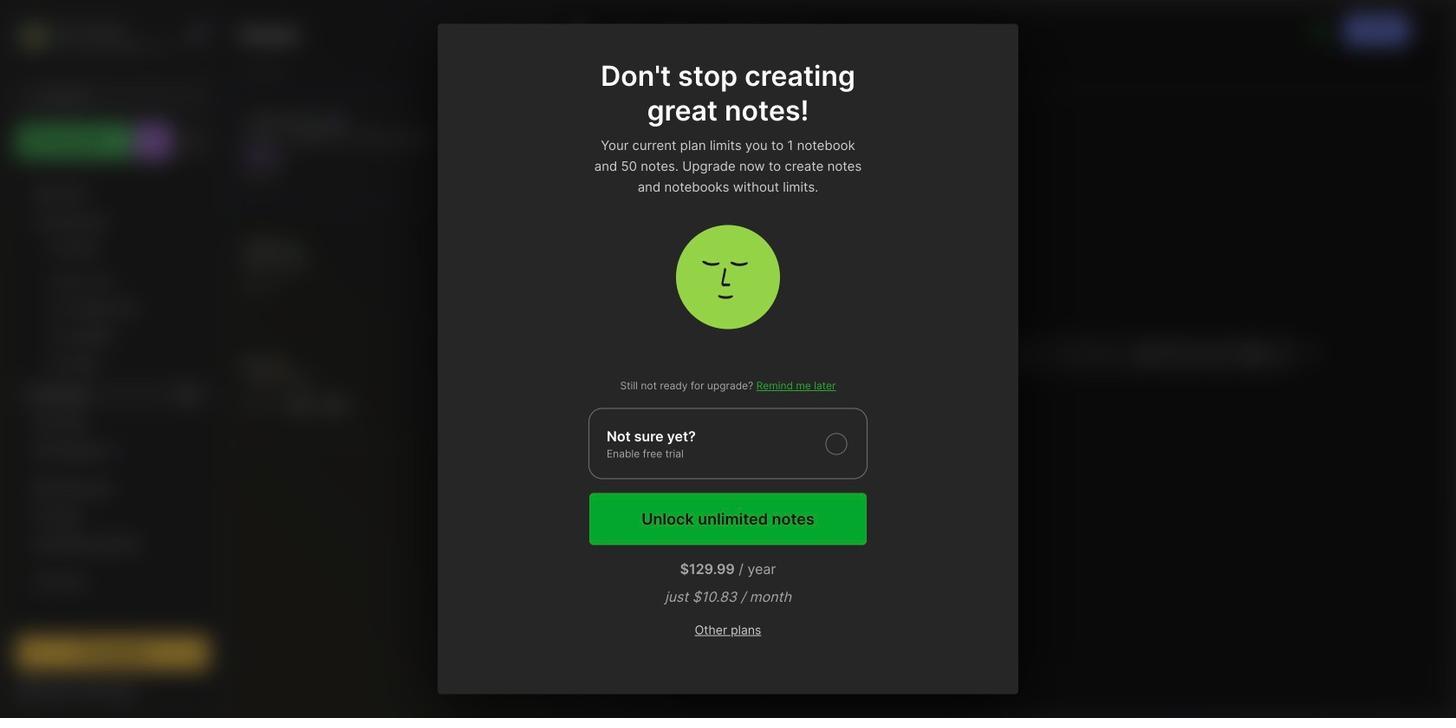 Task type: vqa. For each thing, say whether or not it's contained in the screenshot.
More actions image
no



Task type: describe. For each thing, give the bounding box(es) containing it.
Search text field
[[48, 88, 186, 105]]

group inside 'tree'
[[16, 235, 208, 388]]

expand notebooks image
[[23, 483, 33, 493]]

happy face illustration image
[[676, 225, 781, 329]]

Note Editor text field
[[557, 89, 1451, 676]]

add a reminder image
[[567, 684, 588, 705]]

tree inside 'main' element
[[6, 169, 219, 620]]



Task type: locate. For each thing, give the bounding box(es) containing it.
main element
[[0, 0, 225, 718]]

None checkbox
[[589, 408, 868, 479]]

note window element
[[556, 5, 1452, 713]]

tree
[[6, 169, 219, 620]]

expand note image
[[569, 20, 590, 41]]

None search field
[[48, 86, 186, 107]]

add tag image
[[597, 684, 617, 705]]

none search field inside 'main' element
[[48, 86, 186, 107]]

group
[[16, 235, 208, 388]]

expand tags image
[[23, 511, 33, 521]]

dialog
[[438, 24, 1019, 694]]



